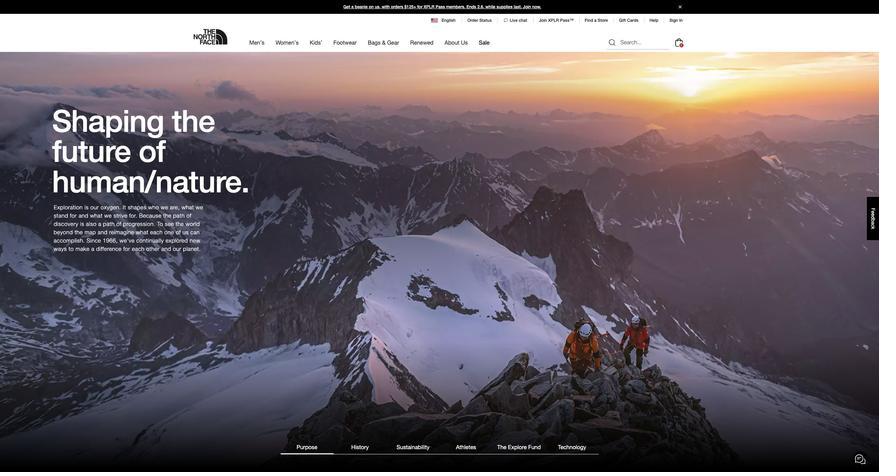 Task type: describe. For each thing, give the bounding box(es) containing it.
1 link
[[674, 37, 685, 48]]

join xplr pass™ link
[[539, 18, 574, 23]]

the explore fund button
[[493, 443, 546, 455]]

last.
[[514, 5, 522, 9]]

sustainability
[[397, 444, 430, 451]]

1 vertical spatial join
[[539, 18, 547, 23]]

purpose
[[297, 444, 317, 451]]

the
[[497, 444, 507, 451]]

0 horizontal spatial xplr
[[424, 5, 435, 9]]

kids'
[[310, 39, 322, 46]]

cards
[[627, 18, 639, 23]]

explore
[[508, 444, 527, 451]]

live chat button
[[503, 17, 528, 24]]

chat
[[519, 18, 527, 23]]

1 horizontal spatial xplr
[[548, 18, 559, 23]]

a for beanie
[[352, 5, 354, 9]]

in
[[680, 18, 683, 23]]

beanie
[[355, 5, 368, 9]]

join xplr pass™
[[539, 18, 574, 23]]

0 vertical spatial join
[[523, 5, 531, 9]]

k
[[871, 227, 876, 229]]

sustainability button
[[387, 443, 440, 455]]

the explore fund
[[497, 444, 541, 451]]

gift cards link
[[619, 18, 639, 23]]

order
[[468, 18, 478, 23]]

about us
[[445, 39, 468, 46]]

pass™
[[560, 18, 574, 23]]

on
[[369, 5, 374, 9]]

us,
[[375, 5, 381, 9]]

women's link
[[276, 33, 299, 52]]

find a store link
[[585, 18, 608, 23]]

pass
[[436, 5, 445, 9]]

f e e d b a c k
[[871, 208, 876, 229]]

purpose button
[[281, 443, 334, 455]]

search all image
[[608, 38, 617, 47]]

get a beanie on us, with orders $125+ for xplr pass members. ends 2.6, while supplies last. join now. link
[[0, 0, 879, 14]]

a inside button
[[871, 222, 876, 225]]

close image
[[676, 5, 685, 8]]

ends
[[467, 5, 476, 9]]

about
[[445, 39, 460, 46]]

footwear
[[334, 39, 357, 46]]

help link
[[650, 18, 659, 23]]

order status link
[[468, 18, 492, 23]]

athletes
[[456, 444, 476, 451]]

a for store
[[595, 18, 597, 23]]

bags
[[368, 39, 381, 46]]

sale
[[479, 39, 490, 46]]

women's
[[276, 39, 299, 46]]

gear
[[387, 39, 399, 46]]

english
[[442, 18, 456, 23]]



Task type: vqa. For each thing, say whether or not it's contained in the screenshot.
Join XPLR Pass™
yes



Task type: locate. For each thing, give the bounding box(es) containing it.
technology
[[558, 444, 586, 451]]

status
[[480, 18, 492, 23]]

bags & gear
[[368, 39, 399, 46]]

live chat
[[510, 18, 527, 23]]

&
[[382, 39, 386, 46]]

sign
[[670, 18, 678, 23]]

find a store
[[585, 18, 608, 23]]

xplr right for
[[424, 5, 435, 9]]

xplr
[[424, 5, 435, 9], [548, 18, 559, 23]]

1
[[681, 44, 682, 47]]

members.
[[446, 5, 466, 9]]

fund
[[528, 444, 541, 451]]

live
[[510, 18, 518, 23]]

english link
[[431, 17, 456, 24]]

2 vertical spatial a
[[871, 222, 876, 225]]

2 e from the top
[[871, 214, 876, 217]]

sign in
[[670, 18, 683, 23]]

a
[[352, 5, 354, 9], [595, 18, 597, 23], [871, 222, 876, 225]]

1 e from the top
[[871, 211, 876, 214]]

e up d
[[871, 211, 876, 214]]

e
[[871, 211, 876, 214], [871, 214, 876, 217]]

order status
[[468, 18, 492, 23]]

history button
[[334, 443, 387, 455]]

orders
[[391, 5, 403, 9]]

Search search field
[[607, 36, 669, 49]]

sign in button
[[670, 18, 683, 23]]

about us link
[[445, 33, 468, 52]]

gift
[[619, 18, 626, 23]]

history
[[351, 444, 369, 451]]

gift cards
[[619, 18, 639, 23]]

b
[[871, 219, 876, 222]]

$125+
[[405, 5, 416, 9]]

1 horizontal spatial join
[[539, 18, 547, 23]]

d
[[871, 217, 876, 219]]

now.
[[532, 5, 541, 9]]

bags & gear link
[[368, 33, 399, 52]]

us
[[461, 39, 468, 46]]

e up b
[[871, 214, 876, 217]]

2.6,
[[478, 5, 485, 9]]

a right find
[[595, 18, 597, 23]]

store
[[598, 18, 608, 23]]

0 vertical spatial a
[[352, 5, 354, 9]]

renewed link
[[410, 33, 434, 52]]

xplr left the pass™
[[548, 18, 559, 23]]

renewed
[[410, 39, 434, 46]]

0 horizontal spatial join
[[523, 5, 531, 9]]

a right get
[[352, 5, 354, 9]]

men's
[[249, 39, 265, 46]]

2 horizontal spatial a
[[871, 222, 876, 225]]

the north face home page image
[[194, 29, 227, 45]]

kids' link
[[310, 33, 322, 52]]

join down the 'now.'
[[539, 18, 547, 23]]

0 vertical spatial xplr
[[424, 5, 435, 9]]

supplies
[[497, 5, 513, 9]]

footwear link
[[334, 33, 357, 52]]

get
[[344, 5, 350, 9]]

while
[[486, 5, 496, 9]]

f e e d b a c k button
[[867, 197, 879, 241]]

help
[[650, 18, 659, 23]]

a up k
[[871, 222, 876, 225]]

with
[[382, 5, 390, 9]]

sale link
[[479, 33, 490, 52]]

get a beanie on us, with orders $125+ for xplr pass members. ends 2.6, while supplies last. join now.
[[344, 5, 541, 9]]

1 vertical spatial a
[[595, 18, 597, 23]]

0 horizontal spatial a
[[352, 5, 354, 9]]

men's link
[[249, 33, 265, 52]]

1 vertical spatial xplr
[[548, 18, 559, 23]]

athletes button
[[440, 443, 493, 455]]

for
[[417, 5, 423, 9]]

1 horizontal spatial a
[[595, 18, 597, 23]]

f
[[871, 208, 876, 211]]

find
[[585, 18, 593, 23]]

technology button
[[546, 443, 599, 455]]

join
[[523, 5, 531, 9], [539, 18, 547, 23]]

join right 'last.'
[[523, 5, 531, 9]]

c
[[871, 225, 876, 227]]



